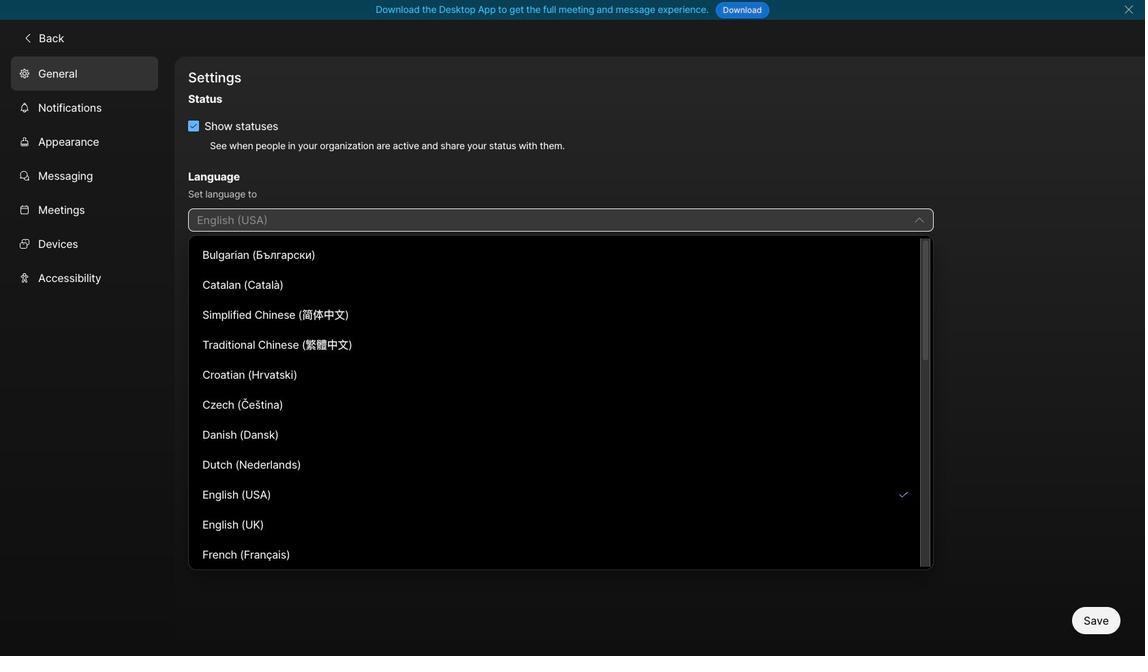 Task type: vqa. For each thing, say whether or not it's contained in the screenshot.
cancel_16 icon
yes



Task type: describe. For each thing, give the bounding box(es) containing it.
appearance tab
[[11, 125, 158, 159]]

devices tab
[[11, 227, 158, 261]]

accessibility tab
[[11, 261, 158, 295]]

meetings tab
[[11, 193, 158, 227]]



Task type: locate. For each thing, give the bounding box(es) containing it.
general tab
[[11, 56, 158, 90]]

list box
[[192, 239, 931, 569]]

messaging tab
[[11, 159, 158, 193]]

settings navigation
[[0, 56, 175, 657]]

cancel_16 image
[[1124, 4, 1135, 15]]

option
[[194, 482, 918, 509]]

notifications tab
[[11, 90, 158, 125]]



